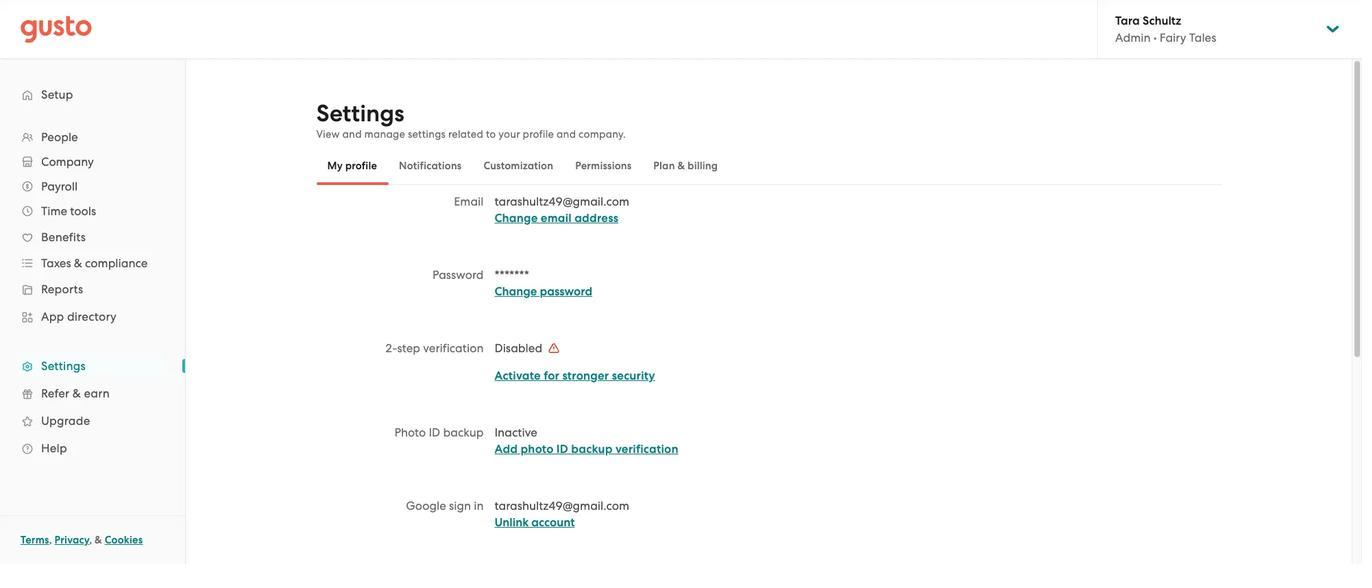 Task type: locate. For each thing, give the bounding box(es) containing it.
taxes & compliance button
[[14, 251, 171, 276]]

change left email
[[495, 211, 538, 226]]

tarashultz49@gmail.com up the account
[[495, 499, 629, 513]]

2 change from the top
[[495, 284, 537, 299]]

& inside the taxes & compliance dropdown button
[[74, 256, 82, 270]]

0 horizontal spatial settings
[[41, 359, 86, 373]]

billing
[[688, 160, 718, 172]]

1 vertical spatial verification
[[616, 442, 678, 457]]

tales
[[1189, 31, 1216, 45]]

1 vertical spatial backup
[[571, 442, 613, 457]]

app directory
[[41, 310, 117, 324]]

& right plan
[[678, 160, 685, 172]]

1 change from the top
[[495, 211, 538, 226]]

settings inside settings view and manage settings related to your profile and company.
[[316, 99, 404, 128]]

change inside ******* change password
[[495, 284, 537, 299]]

0 vertical spatial settings
[[316, 99, 404, 128]]

profile right your
[[523, 128, 554, 141]]

0 horizontal spatial profile
[[345, 160, 377, 172]]

& inside plan & billing button
[[678, 160, 685, 172]]

1 tarashultz49@gmail.com from the top
[[495, 195, 629, 208]]

your
[[499, 128, 520, 141]]

& inside refer & earn link
[[72, 387, 81, 400]]

& left earn
[[72, 387, 81, 400]]

reports
[[41, 282, 83, 296]]

1 horizontal spatial verification
[[616, 442, 678, 457]]

add photo id backup verification button
[[495, 441, 678, 458]]

settings inside 'link'
[[41, 359, 86, 373]]

1 vertical spatial settings
[[41, 359, 86, 373]]

settings up manage
[[316, 99, 404, 128]]

,
[[49, 534, 52, 546], [89, 534, 92, 546]]

and right view at the left top
[[342, 128, 362, 141]]

1 horizontal spatial id
[[557, 442, 568, 457]]

1 , from the left
[[49, 534, 52, 546]]

upgrade link
[[14, 409, 171, 433]]

settings view and manage settings related to your profile and company.
[[316, 99, 626, 141]]

admin
[[1115, 31, 1151, 45]]

app
[[41, 310, 64, 324]]

1 vertical spatial change
[[495, 284, 537, 299]]

0 vertical spatial profile
[[523, 128, 554, 141]]

profile
[[523, 128, 554, 141], [345, 160, 377, 172]]

id inside inactive add photo id backup verification
[[557, 442, 568, 457]]

0 horizontal spatial id
[[429, 426, 440, 439]]

1 horizontal spatial profile
[[523, 128, 554, 141]]

1 horizontal spatial ,
[[89, 534, 92, 546]]

fairy
[[1160, 31, 1186, 45]]

manage
[[364, 128, 405, 141]]

change inside tarashultz49@gmail.com change email address
[[495, 211, 538, 226]]

plan
[[654, 160, 675, 172]]

change down *******
[[495, 284, 537, 299]]

activate
[[495, 369, 541, 383]]

verification inside inactive add photo id backup verification
[[616, 442, 678, 457]]

my
[[327, 160, 343, 172]]

schultz
[[1143, 14, 1181, 28]]

1 vertical spatial profile
[[345, 160, 377, 172]]

backup left inactive
[[443, 426, 484, 439]]

verification
[[423, 341, 484, 355], [616, 442, 678, 457]]

1 horizontal spatial settings
[[316, 99, 404, 128]]

in
[[474, 499, 484, 513]]

payroll button
[[14, 174, 171, 199]]

settings up refer
[[41, 359, 86, 373]]

tarashultz49@gmail.com up email
[[495, 195, 629, 208]]

1 horizontal spatial backup
[[571, 442, 613, 457]]

0 horizontal spatial ,
[[49, 534, 52, 546]]

notifications
[[399, 160, 462, 172]]

backup right photo
[[571, 442, 613, 457]]

backup
[[443, 426, 484, 439], [571, 442, 613, 457]]

view
[[316, 128, 340, 141]]

settings
[[408, 128, 446, 141]]

&
[[678, 160, 685, 172], [74, 256, 82, 270], [72, 387, 81, 400], [95, 534, 102, 546]]

cookies
[[105, 534, 143, 546]]

people button
[[14, 125, 171, 149]]

home image
[[21, 15, 92, 43]]

0 horizontal spatial and
[[342, 128, 362, 141]]

2 , from the left
[[89, 534, 92, 546]]

change
[[495, 211, 538, 226], [495, 284, 537, 299]]

email
[[454, 195, 484, 208]]

backup inside inactive add photo id backup verification
[[571, 442, 613, 457]]

directory
[[67, 310, 117, 324]]

compliance
[[85, 256, 148, 270]]

settings
[[316, 99, 404, 128], [41, 359, 86, 373]]

settings tabs tab list
[[316, 147, 1221, 185]]

sign
[[449, 499, 471, 513]]

0 vertical spatial change
[[495, 211, 538, 226]]

add
[[495, 442, 518, 457]]

0 vertical spatial tarashultz49@gmail.com
[[495, 195, 629, 208]]

terms
[[21, 534, 49, 546]]

profile right "my"
[[345, 160, 377, 172]]

1 vertical spatial id
[[557, 442, 568, 457]]

company
[[41, 155, 94, 169]]

change email address button
[[495, 210, 618, 227]]

1 vertical spatial tarashultz49@gmail.com
[[495, 499, 629, 513]]

0 horizontal spatial verification
[[423, 341, 484, 355]]

list
[[0, 125, 185, 462]]

0 vertical spatial backup
[[443, 426, 484, 439]]

permissions button
[[564, 149, 643, 182]]

& for earn
[[72, 387, 81, 400]]

benefits link
[[14, 225, 171, 250]]

and left the company.
[[557, 128, 576, 141]]

inactive add photo id backup verification
[[495, 426, 678, 457]]

& left cookies button at left bottom
[[95, 534, 102, 546]]

, left the privacy
[[49, 534, 52, 546]]

, left cookies button at left bottom
[[89, 534, 92, 546]]

and
[[342, 128, 362, 141], [557, 128, 576, 141]]

password
[[540, 284, 592, 299]]

& for billing
[[678, 160, 685, 172]]

0 vertical spatial verification
[[423, 341, 484, 355]]

tarashultz49@gmail.com
[[495, 195, 629, 208], [495, 499, 629, 513]]

settings for settings view and manage settings related to your profile and company.
[[316, 99, 404, 128]]

1 horizontal spatial and
[[557, 128, 576, 141]]

email
[[541, 211, 572, 226]]

settings for settings
[[41, 359, 86, 373]]

2 tarashultz49@gmail.com from the top
[[495, 499, 629, 513]]

terms link
[[21, 534, 49, 546]]

to
[[486, 128, 496, 141]]

google sign in
[[406, 499, 484, 513]]

setup
[[41, 88, 73, 101]]

id
[[429, 426, 440, 439], [557, 442, 568, 457]]

help
[[41, 441, 67, 455]]

people
[[41, 130, 78, 144]]

tools
[[70, 204, 96, 218]]

& right taxes
[[74, 256, 82, 270]]



Task type: describe. For each thing, give the bounding box(es) containing it.
tarashultz49@gmail.com unlink account
[[495, 499, 629, 530]]

gusto navigation element
[[0, 59, 185, 484]]

permissions
[[575, 160, 632, 172]]

earn
[[84, 387, 110, 400]]

my profile
[[327, 160, 377, 172]]

privacy link
[[55, 534, 89, 546]]

time tools button
[[14, 199, 171, 223]]

change for email
[[495, 211, 538, 226]]

taxes
[[41, 256, 71, 270]]

******* change password
[[495, 268, 592, 299]]

disabled
[[495, 341, 545, 355]]

my profile button
[[316, 149, 388, 182]]

address
[[575, 211, 618, 226]]

taxes & compliance
[[41, 256, 148, 270]]

profile inside button
[[345, 160, 377, 172]]

1 and from the left
[[342, 128, 362, 141]]

& for compliance
[[74, 256, 82, 270]]

upgrade
[[41, 414, 90, 428]]

photo
[[521, 442, 554, 457]]

change password button
[[495, 284, 592, 300]]

password
[[432, 268, 484, 282]]

*******
[[495, 268, 529, 282]]

payroll
[[41, 180, 78, 193]]

account
[[531, 516, 575, 530]]

google
[[406, 499, 446, 513]]

notifications button
[[388, 149, 473, 182]]

profile inside settings view and manage settings related to your profile and company.
[[523, 128, 554, 141]]

step
[[397, 341, 420, 355]]

plan & billing button
[[643, 149, 729, 182]]

customization button
[[473, 149, 564, 182]]

tara schultz admin • fairy tales
[[1115, 14, 1216, 45]]

2 and from the left
[[557, 128, 576, 141]]

refer & earn link
[[14, 381, 171, 406]]

refer & earn
[[41, 387, 110, 400]]

photo
[[394, 426, 426, 439]]

change for password
[[495, 284, 537, 299]]

app directory link
[[14, 304, 171, 329]]

cookies button
[[105, 532, 143, 548]]

tarashultz49@gmail.com for account
[[495, 499, 629, 513]]

customization
[[484, 160, 553, 172]]

company button
[[14, 149, 171, 174]]

time
[[41, 204, 67, 218]]

refer
[[41, 387, 69, 400]]

plan & billing
[[654, 160, 718, 172]]

tara
[[1115, 14, 1140, 28]]

benefits
[[41, 230, 86, 244]]

for
[[544, 369, 559, 383]]

company.
[[579, 128, 626, 141]]

time tools
[[41, 204, 96, 218]]

photo id backup
[[394, 426, 484, 439]]

2-step verification
[[385, 341, 484, 355]]

0 vertical spatial id
[[429, 426, 440, 439]]

list containing people
[[0, 125, 185, 462]]

unlink account button
[[495, 515, 575, 531]]

tarashultz49@gmail.com change email address
[[495, 195, 629, 226]]

activate for stronger security
[[495, 369, 655, 383]]

reports link
[[14, 277, 171, 302]]

help link
[[14, 436, 171, 461]]

inactive
[[495, 426, 537, 439]]

2-
[[385, 341, 397, 355]]

module__icon___go7vc image
[[549, 343, 560, 354]]

0 horizontal spatial backup
[[443, 426, 484, 439]]

setup link
[[14, 82, 171, 107]]

•
[[1154, 31, 1157, 45]]

stronger
[[562, 369, 609, 383]]

terms , privacy , & cookies
[[21, 534, 143, 546]]

privacy
[[55, 534, 89, 546]]

security
[[612, 369, 655, 383]]

unlink
[[495, 516, 529, 530]]

related
[[448, 128, 483, 141]]

settings link
[[14, 354, 171, 378]]

tarashultz49@gmail.com for email
[[495, 195, 629, 208]]



Task type: vqa. For each thing, say whether or not it's contained in the screenshot.
Upgrade plan LINK
no



